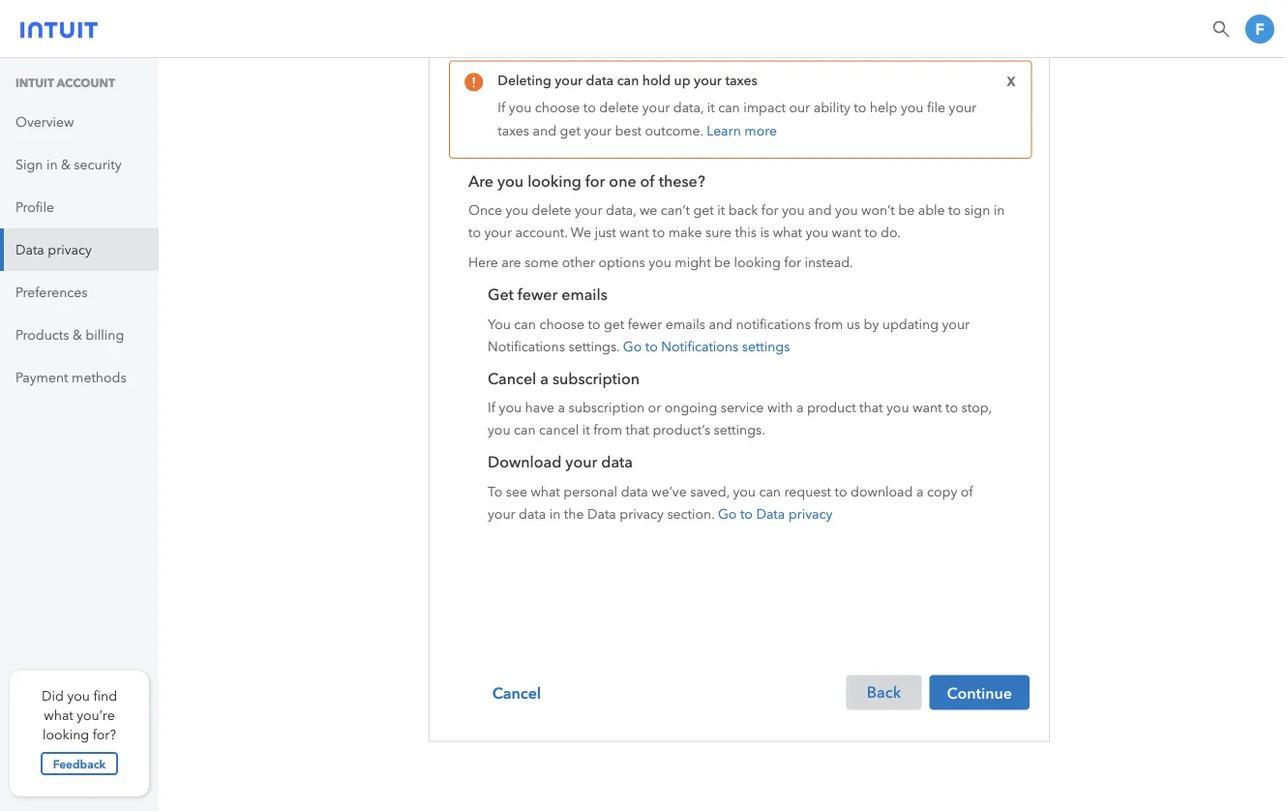 Task type: locate. For each thing, give the bounding box(es) containing it.
get down options
[[604, 316, 625, 332]]

you right product
[[887, 400, 910, 416]]

1 vertical spatial delete
[[532, 202, 572, 218]]

we've
[[652, 483, 687, 499]]

privacy down we've
[[620, 506, 664, 522]]

go to notifications settings link
[[623, 339, 790, 355]]

1 horizontal spatial from
[[815, 316, 843, 332]]

data
[[586, 72, 614, 89], [601, 453, 633, 472], [621, 483, 648, 499], [519, 506, 546, 522]]

fewer down here are some other options you might be looking for instead.
[[628, 316, 663, 332]]

you left won't
[[835, 202, 858, 218]]

and inside you can choose to get fewer emails and notifications from us by updating your notifications settings.
[[709, 316, 733, 332]]

notifications inside you can choose to get fewer emails and notifications from us by updating your notifications settings.
[[488, 339, 565, 355]]

download
[[851, 483, 913, 499]]

0 horizontal spatial from
[[594, 422, 623, 438]]

go inside get fewer emails element
[[623, 339, 642, 355]]

1 vertical spatial of
[[961, 483, 974, 499]]

choose down get fewer emails
[[540, 316, 585, 332]]

0 horizontal spatial in
[[46, 156, 58, 172]]

notifications down you
[[488, 339, 565, 355]]

0 vertical spatial be
[[899, 202, 915, 218]]

if down deleting
[[498, 100, 506, 116]]

in inside once you delete your data, we can't get it back for you and you won't be able to sign in to your account. we just want to make sure this is what you want to do.
[[994, 202, 1005, 218]]

can up learn on the top of the page
[[718, 100, 740, 116]]

might
[[675, 255, 711, 271]]

2 vertical spatial in
[[550, 506, 561, 522]]

0 vertical spatial get
[[560, 122, 581, 138]]

in inside "link"
[[46, 156, 58, 172]]

settings. inside if you have a subscription or ongoing service with a product that you want to stop, you can cancel it from that product's settings.
[[714, 422, 766, 438]]

want up instead.
[[832, 224, 862, 240]]

from right the cancel at the bottom
[[594, 422, 623, 438]]

looking up account.
[[528, 172, 582, 190]]

data, up outcome.
[[674, 100, 704, 116]]

back
[[729, 202, 758, 218]]

emails
[[562, 286, 608, 304], [666, 316, 706, 332]]

notifications up ongoing
[[661, 339, 739, 355]]

2 vertical spatial looking
[[42, 727, 89, 743]]

0 horizontal spatial taxes
[[498, 122, 530, 138]]

go to data privacy link
[[718, 506, 833, 522]]

what down did
[[44, 707, 73, 723]]

0 horizontal spatial notifications
[[488, 339, 565, 355]]

get
[[560, 122, 581, 138], [694, 202, 714, 218], [604, 316, 625, 332]]

methods
[[72, 369, 127, 385]]

1 notifications from the left
[[488, 339, 565, 355]]

want inside if you have a subscription or ongoing service with a product that you want to stop, you can cancel it from that product's settings.
[[913, 400, 942, 416]]

for left one
[[586, 172, 605, 190]]

and
[[533, 122, 557, 138], [808, 202, 832, 218], [709, 316, 733, 332]]

1 vertical spatial get
[[694, 202, 714, 218]]

cancel button
[[469, 675, 565, 710]]

0 vertical spatial from
[[815, 316, 843, 332]]

0 vertical spatial go
[[623, 339, 642, 355]]

0 vertical spatial taxes
[[725, 72, 758, 89]]

emails inside you can choose to get fewer emails and notifications from us by updating your notifications settings.
[[666, 316, 706, 332]]

1 vertical spatial data,
[[606, 202, 636, 218]]

0 vertical spatial data,
[[674, 100, 704, 116]]

product
[[807, 400, 856, 416]]

want down we
[[620, 224, 649, 240]]

fewer inside you can choose to get fewer emails and notifications from us by updating your notifications settings.
[[628, 316, 663, 332]]

go up cancel a subscription
[[623, 339, 642, 355]]

cancel inside cancel button
[[493, 683, 541, 702]]

a left 'copy'
[[917, 483, 924, 499]]

1 horizontal spatial data,
[[674, 100, 704, 116]]

can't
[[661, 202, 690, 218]]

1 horizontal spatial and
[[709, 316, 733, 332]]

your
[[555, 72, 583, 89], [694, 72, 722, 89], [643, 100, 670, 116], [949, 100, 977, 116], [584, 122, 612, 138], [575, 202, 603, 218], [484, 224, 512, 240], [942, 316, 970, 332], [566, 453, 598, 472], [488, 506, 516, 522]]

emails down other
[[562, 286, 608, 304]]

here are some other options you might be looking for instead.
[[469, 255, 854, 271]]

1 vertical spatial taxes
[[498, 122, 530, 138]]

once
[[469, 202, 502, 218]]

you
[[509, 100, 532, 116], [901, 100, 924, 116], [498, 172, 524, 190], [506, 202, 529, 218], [782, 202, 805, 218], [835, 202, 858, 218], [806, 224, 829, 240], [649, 255, 672, 271], [499, 400, 522, 416], [887, 400, 910, 416], [488, 422, 511, 438], [733, 483, 756, 499], [67, 688, 90, 704]]

1 vertical spatial be
[[715, 255, 731, 271]]

you right once
[[506, 202, 529, 218]]

0 vertical spatial in
[[46, 156, 58, 172]]

0 horizontal spatial if
[[488, 400, 496, 416]]

taxes down deleting
[[498, 122, 530, 138]]

a right with
[[797, 400, 804, 416]]

warning image
[[465, 69, 483, 98]]

get inside you can choose to get fewer emails and notifications from us by updating your notifications settings.
[[604, 316, 625, 332]]

that down or
[[626, 422, 649, 438]]

1 horizontal spatial of
[[961, 483, 974, 499]]

to
[[584, 100, 596, 116], [854, 100, 867, 116], [949, 202, 961, 218], [469, 224, 481, 240], [653, 224, 665, 240], [865, 224, 878, 240], [588, 316, 601, 332], [645, 339, 658, 355], [946, 400, 958, 416], [835, 483, 848, 499], [740, 506, 753, 522]]

and up instead.
[[808, 202, 832, 218]]

can up go to data privacy
[[759, 483, 781, 499]]

if for deleting your data can hold up your taxes
[[498, 100, 506, 116]]

you inside to see what personal data we've saved, you can request to download a copy of your data in the data privacy section.
[[733, 483, 756, 499]]

you up you're
[[67, 688, 90, 704]]

1 horizontal spatial what
[[531, 483, 560, 499]]

1 vertical spatial fewer
[[628, 316, 663, 332]]

if you have a subscription or ongoing service with a product that you want to stop, you can cancel it from that product's settings.
[[488, 400, 992, 438]]

you left the file
[[901, 100, 924, 116]]

1 vertical spatial for
[[762, 202, 779, 218]]

download
[[488, 453, 562, 472]]

choose inside you can choose to get fewer emails and notifications from us by updating your notifications settings.
[[540, 316, 585, 332]]

data, up the just
[[606, 202, 636, 218]]

1 vertical spatial what
[[531, 483, 560, 499]]

go to notifications settings
[[623, 339, 790, 355]]

1 horizontal spatial for
[[762, 202, 779, 218]]

1 vertical spatial and
[[808, 202, 832, 218]]

of
[[640, 172, 655, 190], [961, 483, 974, 499]]

0 vertical spatial delete
[[600, 100, 639, 116]]

0 horizontal spatial looking
[[42, 727, 89, 743]]

cancel
[[488, 369, 537, 388], [493, 683, 541, 702]]

your down to
[[488, 506, 516, 522]]

best
[[615, 122, 642, 138]]

2 horizontal spatial privacy
[[789, 506, 833, 522]]

choose down deleting
[[535, 100, 580, 116]]

0 horizontal spatial get
[[560, 122, 581, 138]]

that
[[860, 400, 883, 416], [626, 422, 649, 438]]

2 vertical spatial get
[[604, 316, 625, 332]]

and down deleting
[[533, 122, 557, 138]]

in
[[46, 156, 58, 172], [994, 202, 1005, 218], [550, 506, 561, 522]]

1 horizontal spatial emails
[[666, 316, 706, 332]]

1 vertical spatial go
[[718, 506, 737, 522]]

privacy down request
[[789, 506, 833, 522]]

emails up go to notifications settings
[[666, 316, 706, 332]]

delete up the best
[[600, 100, 639, 116]]

0 horizontal spatial for
[[586, 172, 605, 190]]

data
[[15, 242, 44, 258], [588, 506, 616, 522], [756, 506, 785, 522]]

be
[[899, 202, 915, 218], [715, 255, 731, 271]]

it left back
[[718, 202, 725, 218]]

0 horizontal spatial and
[[533, 122, 557, 138]]

1 horizontal spatial go
[[718, 506, 737, 522]]

of right one
[[640, 172, 655, 190]]

0 vertical spatial that
[[860, 400, 883, 416]]

your right the file
[[949, 100, 977, 116]]

service
[[721, 400, 764, 416]]

of right 'copy'
[[961, 483, 974, 499]]

want left stop,
[[913, 400, 942, 416]]

we
[[640, 202, 658, 218]]

you right "saved,"
[[733, 483, 756, 499]]

1 vertical spatial it
[[718, 202, 725, 218]]

request
[[785, 483, 832, 499]]

0 vertical spatial cancel
[[488, 369, 537, 388]]

0 horizontal spatial that
[[626, 422, 649, 438]]

0 horizontal spatial &
[[61, 156, 71, 172]]

1 vertical spatial cancel
[[493, 683, 541, 702]]

0 vertical spatial looking
[[528, 172, 582, 190]]

0 vertical spatial if
[[498, 100, 506, 116]]

0 vertical spatial and
[[533, 122, 557, 138]]

0 horizontal spatial it
[[583, 422, 590, 438]]

from left us
[[815, 316, 843, 332]]

data down request
[[756, 506, 785, 522]]

if inside if you have a subscription or ongoing service with a product that you want to stop, you can cancel it from that product's settings.
[[488, 400, 496, 416]]

if inside if you choose to delete your data, it can impact our ability to help you file your taxes and get your best outcome.
[[498, 100, 506, 116]]

data down profile
[[15, 242, 44, 258]]

choose
[[535, 100, 580, 116], [540, 316, 585, 332]]

looking down is
[[734, 255, 781, 271]]

are
[[502, 255, 521, 271]]

2 horizontal spatial for
[[784, 255, 802, 271]]

subscription
[[553, 369, 640, 388], [569, 400, 645, 416]]

your right updating
[[942, 316, 970, 332]]

sign in & security link
[[0, 143, 159, 186]]

0 vertical spatial settings.
[[569, 339, 620, 355]]

looking
[[528, 172, 582, 190], [734, 255, 781, 271], [42, 727, 89, 743]]

2 vertical spatial what
[[44, 707, 73, 723]]

subscription left or
[[569, 400, 645, 416]]

0 horizontal spatial delete
[[532, 202, 572, 218]]

subscription up have
[[553, 369, 640, 388]]

to inside you can choose to get fewer emails and notifications from us by updating your notifications settings.
[[588, 316, 601, 332]]

can
[[617, 72, 639, 89], [718, 100, 740, 116], [514, 316, 536, 332], [514, 422, 536, 438], [759, 483, 781, 499]]

it right the cancel at the bottom
[[583, 422, 590, 438]]

want
[[620, 224, 649, 240], [832, 224, 862, 240], [913, 400, 942, 416]]

it up learn on the top of the page
[[707, 100, 715, 116]]

choose inside if you choose to delete your data, it can impact our ability to help you file your taxes and get your best outcome.
[[535, 100, 580, 116]]

go
[[623, 339, 642, 355], [718, 506, 737, 522]]

delete inside once you delete your data, we can't get it back for you and you won't be able to sign in to your account. we just want to make sure this is what you want to do.
[[532, 202, 572, 218]]

1 vertical spatial if
[[488, 400, 496, 416]]

0 vertical spatial what
[[773, 224, 803, 240]]

0 vertical spatial emails
[[562, 286, 608, 304]]

& inside "link"
[[61, 156, 71, 172]]

0 horizontal spatial settings.
[[569, 339, 620, 355]]

2 horizontal spatial want
[[913, 400, 942, 416]]

1 horizontal spatial privacy
[[620, 506, 664, 522]]

subscription inside if you have a subscription or ongoing service with a product that you want to stop, you can cancel it from that product's settings.
[[569, 400, 645, 416]]

for left instead.
[[784, 255, 802, 271]]

and inside if you choose to delete your data, it can impact our ability to help you file your taxes and get your best outcome.
[[533, 122, 557, 138]]

be right 'might'
[[715, 255, 731, 271]]

be left able
[[899, 202, 915, 218]]

in inside to see what personal data we've saved, you can request to download a copy of your data in the data privacy section.
[[550, 506, 561, 522]]

and up go to notifications settings link
[[709, 316, 733, 332]]

settings. down 'service'
[[714, 422, 766, 438]]

1 horizontal spatial it
[[707, 100, 715, 116]]

privacy down profile link
[[48, 242, 92, 258]]

that right product
[[860, 400, 883, 416]]

get up sure
[[694, 202, 714, 218]]

1 horizontal spatial in
[[550, 506, 561, 522]]

2 horizontal spatial data
[[756, 506, 785, 522]]

0 horizontal spatial what
[[44, 707, 73, 723]]

get fewer emails element
[[488, 282, 1010, 366]]

0 horizontal spatial data
[[15, 242, 44, 258]]

what right is
[[773, 224, 803, 240]]

your inside you can choose to get fewer emails and notifications from us by updating your notifications settings.
[[942, 316, 970, 332]]

get inside if you choose to delete your data, it can impact our ability to help you file your taxes and get your best outcome.
[[560, 122, 581, 138]]

1 vertical spatial settings.
[[714, 422, 766, 438]]

1 horizontal spatial &
[[73, 327, 82, 343]]

profile
[[15, 199, 54, 215]]

account
[[57, 76, 115, 90]]

your right deleting
[[555, 72, 583, 89]]

it inside if you choose to delete your data, it can impact our ability to help you file your taxes and get your best outcome.
[[707, 100, 715, 116]]

1 vertical spatial that
[[626, 422, 649, 438]]

1 horizontal spatial notifications
[[661, 339, 739, 355]]

you left have
[[499, 400, 522, 416]]

what
[[773, 224, 803, 240], [531, 483, 560, 499], [44, 707, 73, 723]]

for up is
[[762, 202, 779, 218]]

2 vertical spatial and
[[709, 316, 733, 332]]

2 vertical spatial it
[[583, 422, 590, 438]]

download your data element
[[488, 450, 1010, 655]]

help image
[[1212, 19, 1231, 39]]

hold
[[643, 72, 671, 89]]

our
[[789, 100, 810, 116]]

0 horizontal spatial fewer
[[518, 286, 558, 304]]

fewer down some
[[518, 286, 558, 304]]

get inside once you delete your data, we can't get it back for you and you won't be able to sign in to your account. we just want to make sure this is what you want to do.
[[694, 202, 714, 218]]

x button
[[1001, 69, 1022, 94]]

deleting your data can hold up your taxes element
[[498, 69, 1001, 150]]

taxes inside if you choose to delete your data, it can impact our ability to help you file your taxes and get your best outcome.
[[498, 122, 530, 138]]

are you looking for one of these? element
[[469, 168, 1030, 282]]

do.
[[881, 224, 901, 240]]

settings.
[[569, 339, 620, 355], [714, 422, 766, 438]]

delete up account.
[[532, 202, 572, 218]]

or
[[648, 400, 661, 416]]

0 vertical spatial &
[[61, 156, 71, 172]]

1 horizontal spatial delete
[[600, 100, 639, 116]]

taxes up the impact
[[725, 72, 758, 89]]

data left hold
[[586, 72, 614, 89]]

& left security
[[61, 156, 71, 172]]

fewer
[[518, 286, 558, 304], [628, 316, 663, 332]]

can right you
[[514, 316, 536, 332]]

go inside download your data element
[[718, 506, 737, 522]]

you up instead.
[[806, 224, 829, 240]]

1 vertical spatial in
[[994, 202, 1005, 218]]

0 horizontal spatial data,
[[606, 202, 636, 218]]

privacy inside to see what personal data we've saved, you can request to download a copy of your data in the data privacy section.
[[620, 506, 664, 522]]

0 horizontal spatial of
[[640, 172, 655, 190]]

1 vertical spatial from
[[594, 422, 623, 438]]

2 horizontal spatial looking
[[734, 255, 781, 271]]

0 horizontal spatial go
[[623, 339, 642, 355]]

go down "saved,"
[[718, 506, 737, 522]]

you up the download
[[488, 422, 511, 438]]

2 horizontal spatial in
[[994, 202, 1005, 218]]

get up are you looking for one of these?
[[560, 122, 581, 138]]

a
[[540, 369, 549, 388], [558, 400, 565, 416], [797, 400, 804, 416], [917, 483, 924, 499]]

notifications
[[736, 316, 811, 332]]

if left have
[[488, 400, 496, 416]]

can inside if you have a subscription or ongoing service with a product that you want to stop, you can cancel it from that product's settings.
[[514, 422, 536, 438]]

1 vertical spatial emails
[[666, 316, 706, 332]]

1 horizontal spatial be
[[899, 202, 915, 218]]

0 vertical spatial subscription
[[553, 369, 640, 388]]

it
[[707, 100, 715, 116], [718, 202, 725, 218], [583, 422, 590, 438]]

your right up
[[694, 72, 722, 89]]

1 vertical spatial subscription
[[569, 400, 645, 416]]

learn more
[[707, 122, 777, 138]]

privacy inside intuit account element
[[48, 242, 92, 258]]

cancel inside cancel a subscription element
[[488, 369, 537, 388]]

1 horizontal spatial get
[[604, 316, 625, 332]]

0 vertical spatial for
[[586, 172, 605, 190]]

data down personal
[[588, 506, 616, 522]]

data inside intuit account element
[[15, 242, 44, 258]]

0 vertical spatial it
[[707, 100, 715, 116]]

you right back
[[782, 202, 805, 218]]

2 horizontal spatial get
[[694, 202, 714, 218]]

1 horizontal spatial looking
[[528, 172, 582, 190]]

0 vertical spatial of
[[640, 172, 655, 190]]

what right see
[[531, 483, 560, 499]]

if
[[498, 100, 506, 116], [488, 400, 496, 416]]

learn more link
[[707, 122, 777, 138]]

& left billing at the top left of page
[[73, 327, 82, 343]]

the
[[564, 506, 584, 522]]

0 vertical spatial choose
[[535, 100, 580, 116]]

1 horizontal spatial data
[[588, 506, 616, 522]]

to inside to see what personal data we've saved, you can request to download a copy of your data in the data privacy section.
[[835, 483, 848, 499]]

2 horizontal spatial what
[[773, 224, 803, 240]]

profile link
[[0, 186, 159, 228]]

can down have
[[514, 422, 536, 438]]

sure
[[706, 224, 732, 240]]

can inside if you choose to delete your data, it can impact our ability to help you file your taxes and get your best outcome.
[[718, 100, 740, 116]]

updating
[[883, 316, 939, 332]]

sign
[[15, 156, 43, 172]]

settings. up cancel a subscription
[[569, 339, 620, 355]]

looking up feedback in the left of the page
[[42, 727, 89, 743]]

1 horizontal spatial settings.
[[714, 422, 766, 438]]



Task type: describe. For each thing, give the bounding box(es) containing it.
choose for fewer
[[540, 316, 585, 332]]

feedback button
[[41, 752, 118, 775]]

you're
[[77, 707, 115, 723]]

is
[[760, 224, 770, 240]]

you right are
[[498, 172, 524, 190]]

intuit
[[15, 76, 54, 90]]

from inside you can choose to get fewer emails and notifications from us by updating your notifications settings.
[[815, 316, 843, 332]]

x
[[1007, 74, 1016, 88]]

what inside to see what personal data we've saved, you can request to download a copy of your data in the data privacy section.
[[531, 483, 560, 499]]

data inside to see what personal data we've saved, you can request to download a copy of your data in the data privacy section.
[[588, 506, 616, 522]]

1 horizontal spatial that
[[860, 400, 883, 416]]

billing
[[86, 327, 124, 343]]

data, inside if you choose to delete your data, it can impact our ability to help you file your taxes and get your best outcome.
[[674, 100, 704, 116]]

your down hold
[[643, 100, 670, 116]]

products & billing
[[15, 327, 124, 343]]

2 vertical spatial for
[[784, 255, 802, 271]]

get
[[488, 286, 514, 304]]

you down deleting
[[509, 100, 532, 116]]

your inside to see what personal data we've saved, you can request to download a copy of your data in the data privacy section.
[[488, 506, 516, 522]]

with
[[768, 400, 793, 416]]

feedback
[[53, 756, 106, 772]]

are
[[469, 172, 494, 190]]

overview link
[[0, 101, 159, 143]]

can inside to see what personal data we've saved, you can request to download a copy of your data in the data privacy section.
[[759, 483, 781, 499]]

go to data privacy
[[718, 506, 833, 522]]

find
[[93, 688, 117, 704]]

can inside you can choose to get fewer emails and notifications from us by updating your notifications settings.
[[514, 316, 536, 332]]

are you looking for one of these?
[[469, 172, 705, 190]]

deleting your data can hold up your taxes
[[498, 72, 758, 89]]

for inside once you delete your data, we can't get it back for you and you won't be able to sign in to your account. we just want to make sure this is what you want to do.
[[762, 202, 779, 218]]

able
[[918, 202, 945, 218]]

preferences
[[15, 284, 88, 300]]

if for cancel a subscription
[[488, 400, 496, 416]]

download your data
[[488, 453, 633, 472]]

settings. inside you can choose to get fewer emails and notifications from us by updating your notifications settings.
[[569, 339, 620, 355]]

a right have
[[558, 400, 565, 416]]

payment methods
[[15, 369, 127, 385]]

you can choose to get fewer emails and notifications from us by updating your notifications settings.
[[488, 316, 970, 355]]

some
[[525, 255, 559, 271]]

you left 'might'
[[649, 255, 672, 271]]

up
[[674, 72, 691, 89]]

delete inside if you choose to delete your data, it can impact our ability to help you file your taxes and get your best outcome.
[[600, 100, 639, 116]]

settings
[[742, 339, 790, 355]]

cancel for cancel
[[493, 683, 541, 702]]

more
[[745, 122, 777, 138]]

ability
[[814, 100, 851, 116]]

data down see
[[519, 506, 546, 522]]

sign in & security
[[15, 156, 122, 172]]

outcome.
[[645, 122, 704, 138]]

cancel
[[539, 422, 579, 438]]

for?
[[93, 727, 116, 743]]

1 horizontal spatial want
[[832, 224, 862, 240]]

your left the best
[[584, 122, 612, 138]]

options
[[599, 255, 645, 271]]

back
[[867, 684, 901, 702]]

one
[[609, 172, 637, 190]]

go for download your data
[[718, 506, 737, 522]]

by
[[864, 316, 879, 332]]

continue
[[947, 683, 1013, 702]]

and inside once you delete your data, we can't get it back for you and you won't be able to sign in to your account. we just want to make sure this is what you want to do.
[[808, 202, 832, 218]]

here
[[469, 255, 498, 271]]

your up the we
[[575, 202, 603, 218]]

payment methods link
[[0, 356, 159, 399]]

stop,
[[962, 400, 992, 416]]

your up personal
[[566, 453, 598, 472]]

products
[[15, 327, 69, 343]]

data left we've
[[621, 483, 648, 499]]

ongoing
[[665, 400, 718, 416]]

0 horizontal spatial want
[[620, 224, 649, 240]]

it inside once you delete your data, we can't get it back for you and you won't be able to sign in to your account. we just want to make sure this is what you want to do.
[[718, 202, 725, 218]]

data, inside once you delete your data, we can't get it back for you and you won't be able to sign in to your account. we just want to make sure this is what you want to do.
[[606, 202, 636, 218]]

f
[[1256, 20, 1265, 38]]

account.
[[516, 224, 568, 240]]

1 horizontal spatial taxes
[[725, 72, 758, 89]]

these?
[[659, 172, 705, 190]]

a up have
[[540, 369, 549, 388]]

learn
[[707, 122, 741, 138]]

0 horizontal spatial emails
[[562, 286, 608, 304]]

2 notifications from the left
[[661, 339, 739, 355]]

did
[[42, 688, 64, 704]]

looking inside did you find what you're looking for?
[[42, 727, 89, 743]]

be inside once you delete your data, we can't get it back for you and you won't be able to sign in to your account. we just want to make sure this is what you want to do.
[[899, 202, 915, 218]]

payment
[[15, 369, 68, 385]]

cancel a subscription element
[[488, 366, 1010, 450]]

data privacy link
[[0, 228, 159, 271]]

copy
[[927, 483, 958, 499]]

won't
[[862, 202, 895, 218]]

to inside if you have a subscription or ongoing service with a product that you want to stop, you can cancel it from that product's settings.
[[946, 400, 958, 416]]

what inside did you find what you're looking for?
[[44, 707, 73, 723]]

1 vertical spatial looking
[[734, 255, 781, 271]]

products & billing link
[[0, 314, 159, 356]]

file
[[927, 100, 946, 116]]

help
[[870, 100, 898, 116]]

saved,
[[690, 483, 730, 499]]

back button
[[847, 675, 922, 710]]

data privacy
[[15, 242, 92, 258]]

overview
[[15, 114, 74, 130]]

section.
[[667, 506, 715, 522]]

did you find what you're looking for?
[[42, 688, 117, 743]]

deleting
[[498, 72, 552, 89]]

make
[[669, 224, 702, 240]]

product's
[[653, 422, 711, 438]]

preferences link
[[0, 271, 159, 314]]

once you delete your data, we can't get it back for you and you won't be able to sign in to your account. we just want to make sure this is what you want to do.
[[469, 202, 1005, 240]]

a inside to see what personal data we've saved, you can request to download a copy of your data in the data privacy section.
[[917, 483, 924, 499]]

your down once
[[484, 224, 512, 240]]

cancel a subscription
[[488, 369, 640, 388]]

continue button
[[930, 675, 1030, 710]]

go for get fewer emails
[[623, 339, 642, 355]]

intuit account element
[[0, 58, 159, 399]]

impact
[[744, 100, 786, 116]]

if you choose to delete your data, it can impact our ability to help you file your taxes and get your best outcome.
[[498, 100, 977, 138]]

can left hold
[[617, 72, 639, 89]]

intuit account
[[15, 76, 115, 90]]

other
[[562, 255, 595, 271]]

of inside the are you looking for one of these? 'element'
[[640, 172, 655, 190]]

from inside if you have a subscription or ongoing service with a product that you want to stop, you can cancel it from that product's settings.
[[594, 422, 623, 438]]

what inside once you delete your data, we can't get it back for you and you won't be able to sign in to your account. we just want to make sure this is what you want to do.
[[773, 224, 803, 240]]

security
[[74, 156, 122, 172]]

personal
[[564, 483, 618, 499]]

sign
[[965, 202, 991, 218]]

intuit logo image
[[20, 15, 98, 39]]

you
[[488, 316, 511, 332]]

choose for your
[[535, 100, 580, 116]]

it inside if you have a subscription or ongoing service with a product that you want to stop, you can cancel it from that product's settings.
[[583, 422, 590, 438]]

data up personal
[[601, 453, 633, 472]]

cancel for cancel a subscription
[[488, 369, 537, 388]]

us
[[847, 316, 861, 332]]

get fewer emails
[[488, 286, 608, 304]]

1 vertical spatial &
[[73, 327, 82, 343]]

0 horizontal spatial be
[[715, 255, 731, 271]]

you inside did you find what you're looking for?
[[67, 688, 90, 704]]

of inside to see what personal data we've saved, you can request to download a copy of your data in the data privacy section.
[[961, 483, 974, 499]]

to
[[488, 483, 503, 499]]

instead.
[[805, 255, 854, 271]]



Task type: vqa. For each thing, say whether or not it's contained in the screenshot.
Contact Info
no



